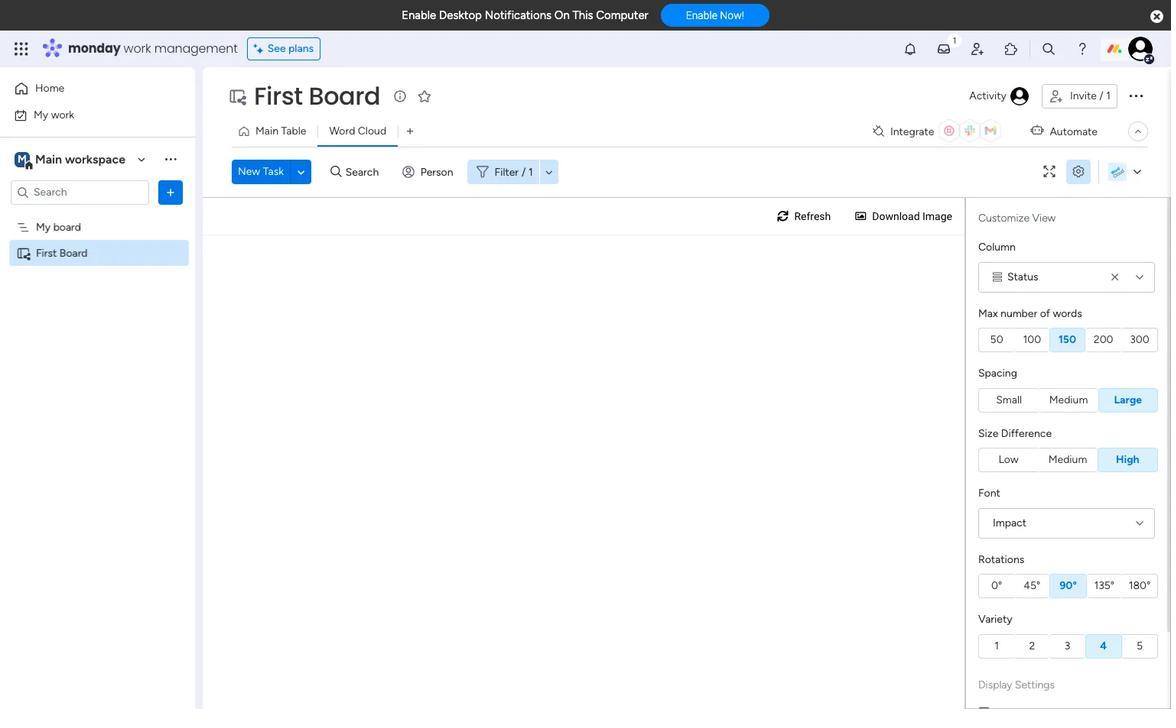 Task type: vqa. For each thing, say whether or not it's contained in the screenshot.


Task type: describe. For each thing, give the bounding box(es) containing it.
invite / 1 button
[[1042, 84, 1118, 109]]

5 button
[[1122, 635, 1158, 659]]

column
[[978, 241, 1016, 254]]

work for monday
[[124, 40, 151, 57]]

1 for filter / 1
[[529, 166, 533, 179]]

computer
[[596, 8, 648, 22]]

filter
[[495, 166, 519, 179]]

search everything image
[[1041, 41, 1056, 57]]

status
[[1007, 270, 1039, 283]]

new task
[[238, 165, 284, 178]]

large
[[1114, 394, 1142, 407]]

large button
[[1098, 388, 1158, 413]]

monday
[[68, 40, 121, 57]]

inbox image
[[936, 41, 952, 57]]

my board
[[36, 221, 81, 234]]

0 horizontal spatial shareable board image
[[16, 246, 31, 260]]

workspace
[[65, 152, 125, 166]]

50 button
[[978, 328, 1015, 353]]

medium for spacing
[[1049, 394, 1088, 407]]

open full screen image
[[1037, 166, 1062, 178]]

my work
[[34, 108, 74, 121]]

angle down image
[[297, 166, 305, 178]]

board
[[53, 221, 81, 234]]

medium for size difference
[[1049, 454, 1087, 467]]

90°
[[1060, 580, 1077, 593]]

max number of words
[[978, 307, 1082, 320]]

2 button
[[1015, 635, 1050, 659]]

see plans
[[268, 42, 314, 55]]

options image
[[163, 185, 178, 200]]

work for my
[[51, 108, 74, 121]]

200
[[1094, 334, 1114, 347]]

now!
[[720, 9, 744, 22]]

4 button
[[1085, 635, 1122, 659]]

enable now!
[[686, 9, 744, 22]]

number
[[1001, 307, 1037, 320]]

word cloud button
[[318, 119, 398, 144]]

150 button
[[1050, 328, 1085, 353]]

display settings
[[978, 679, 1055, 692]]

activity button
[[963, 84, 1036, 109]]

Search field
[[342, 161, 388, 183]]

settings image
[[1066, 166, 1091, 178]]

m
[[18, 153, 27, 166]]

enable for enable now!
[[686, 9, 718, 22]]

small button
[[978, 388, 1039, 413]]

my for my board
[[36, 221, 51, 234]]

jacob simon image
[[1128, 37, 1153, 61]]

my work button
[[9, 103, 164, 127]]

1 horizontal spatial 1
[[995, 640, 999, 653]]

notifications
[[485, 8, 552, 22]]

integrate
[[890, 125, 934, 138]]

monday work management
[[68, 40, 238, 57]]

settings
[[1015, 679, 1055, 692]]

1 vertical spatial board
[[60, 247, 88, 260]]

200 button
[[1085, 328, 1122, 353]]

Search in workspace field
[[32, 184, 128, 201]]

words
[[1053, 307, 1082, 320]]

5
[[1137, 640, 1143, 653]]

medium button for spacing
[[1039, 388, 1098, 413]]

medium button for size difference
[[1038, 448, 1097, 473]]

135° button
[[1087, 575, 1122, 599]]

workspace options image
[[163, 152, 178, 167]]

plans
[[288, 42, 314, 55]]

word
[[329, 125, 355, 138]]

100 button
[[1015, 328, 1050, 353]]

1 horizontal spatial first
[[254, 79, 303, 113]]

on
[[554, 8, 570, 22]]

home
[[35, 82, 64, 95]]

First Board field
[[250, 79, 384, 113]]

v2 split view image
[[978, 706, 990, 710]]

main for main table
[[256, 125, 278, 138]]

difference
[[1001, 427, 1052, 440]]

1 for invite / 1
[[1106, 90, 1111, 103]]

size
[[978, 427, 999, 440]]

3 button
[[1050, 635, 1085, 659]]

main table
[[256, 125, 306, 138]]

low
[[999, 454, 1019, 467]]

1 button
[[978, 635, 1015, 659]]

desktop
[[439, 8, 482, 22]]

0 horizontal spatial first board
[[36, 247, 88, 260]]

180°
[[1129, 580, 1151, 593]]

3
[[1065, 640, 1070, 653]]

1 horizontal spatial shareable board image
[[228, 87, 246, 106]]

person
[[421, 166, 453, 179]]

customize
[[978, 212, 1030, 225]]

main for main workspace
[[35, 152, 62, 166]]

enable now! button
[[661, 4, 769, 27]]

word cloud
[[329, 125, 386, 138]]



Task type: locate. For each thing, give the bounding box(es) containing it.
my inside button
[[34, 108, 48, 121]]

select product image
[[14, 41, 29, 57]]

options image
[[1127, 86, 1145, 105]]

0 vertical spatial first board
[[254, 79, 380, 113]]

/ right filter
[[522, 166, 526, 179]]

enable inside button
[[686, 9, 718, 22]]

customize view
[[978, 212, 1056, 225]]

home button
[[9, 76, 164, 101]]

300 button
[[1122, 328, 1158, 353]]

autopilot image
[[1031, 121, 1044, 141]]

1 image
[[948, 31, 962, 49]]

workspace selection element
[[15, 150, 128, 170]]

my
[[34, 108, 48, 121], [36, 221, 51, 234]]

first
[[254, 79, 303, 113], [36, 247, 57, 260]]

0 horizontal spatial work
[[51, 108, 74, 121]]

invite / 1
[[1070, 90, 1111, 103]]

cloud
[[358, 125, 386, 138]]

1 horizontal spatial main
[[256, 125, 278, 138]]

view
[[1032, 212, 1056, 225]]

add view image
[[407, 126, 413, 137]]

shareable board image
[[228, 87, 246, 106], [16, 246, 31, 260]]

see
[[268, 42, 286, 55]]

1 vertical spatial 1
[[529, 166, 533, 179]]

dapulse close image
[[1151, 9, 1164, 24]]

rotations
[[978, 553, 1025, 566]]

0 horizontal spatial main
[[35, 152, 62, 166]]

invite
[[1070, 90, 1097, 103]]

this
[[573, 8, 593, 22]]

1 horizontal spatial enable
[[686, 9, 718, 22]]

1 vertical spatial work
[[51, 108, 74, 121]]

2
[[1029, 640, 1035, 653]]

list box containing my board
[[0, 211, 195, 473]]

activity
[[969, 90, 1007, 103]]

new
[[238, 165, 260, 178]]

1
[[1106, 90, 1111, 103], [529, 166, 533, 179], [995, 640, 999, 653]]

1 vertical spatial main
[[35, 152, 62, 166]]

180° button
[[1122, 575, 1158, 599]]

enable for enable desktop notifications on this computer
[[402, 8, 436, 22]]

filter / 1
[[495, 166, 533, 179]]

add to favorites image
[[417, 88, 432, 104]]

option
[[0, 213, 195, 216]]

main left table
[[256, 125, 278, 138]]

collapse board header image
[[1132, 125, 1144, 138]]

first down my board
[[36, 247, 57, 260]]

/ inside button
[[1100, 90, 1104, 103]]

small
[[996, 394, 1022, 407]]

0 horizontal spatial /
[[522, 166, 526, 179]]

task
[[263, 165, 284, 178]]

45° button
[[1015, 575, 1050, 599]]

0 vertical spatial medium button
[[1039, 388, 1098, 413]]

1 vertical spatial first
[[36, 247, 57, 260]]

main right workspace icon
[[35, 152, 62, 166]]

list box
[[0, 211, 195, 473]]

medium button
[[1039, 388, 1098, 413], [1038, 448, 1097, 473]]

arrow down image
[[540, 163, 558, 181]]

table
[[281, 125, 306, 138]]

apps image
[[1004, 41, 1019, 57]]

variety
[[978, 614, 1013, 627]]

high button
[[1097, 448, 1158, 473]]

2 horizontal spatial 1
[[1106, 90, 1111, 103]]

1 horizontal spatial board
[[309, 79, 380, 113]]

invite members image
[[970, 41, 985, 57]]

medium up difference
[[1049, 394, 1088, 407]]

50
[[990, 334, 1003, 347]]

0°
[[991, 580, 1002, 593]]

impact
[[993, 517, 1027, 530]]

main table button
[[232, 119, 318, 144]]

main workspace
[[35, 152, 125, 166]]

size difference
[[978, 427, 1052, 440]]

main
[[256, 125, 278, 138], [35, 152, 62, 166]]

of
[[1040, 307, 1050, 320]]

work inside button
[[51, 108, 74, 121]]

/
[[1100, 90, 1104, 103], [522, 166, 526, 179]]

v2 search image
[[331, 164, 342, 181]]

/ for filter
[[522, 166, 526, 179]]

work down home at the top of the page
[[51, 108, 74, 121]]

notifications image
[[903, 41, 918, 57]]

0 vertical spatial main
[[256, 125, 278, 138]]

show board description image
[[391, 89, 409, 104]]

workspace image
[[15, 151, 30, 168]]

1 vertical spatial medium
[[1049, 454, 1087, 467]]

0 vertical spatial board
[[309, 79, 380, 113]]

2 vertical spatial 1
[[995, 640, 999, 653]]

v2 status outline image
[[993, 272, 1002, 283]]

management
[[154, 40, 238, 57]]

135°
[[1094, 580, 1115, 593]]

new task button
[[232, 160, 290, 184]]

my inside list box
[[36, 221, 51, 234]]

45°
[[1024, 580, 1041, 593]]

display
[[978, 679, 1012, 692]]

my for my work
[[34, 108, 48, 121]]

1 right invite
[[1106, 90, 1111, 103]]

300
[[1130, 334, 1150, 347]]

work
[[124, 40, 151, 57], [51, 108, 74, 121]]

board down the board
[[60, 247, 88, 260]]

help image
[[1075, 41, 1090, 57]]

medium button down difference
[[1038, 448, 1097, 473]]

enable left desktop
[[402, 8, 436, 22]]

board up word
[[309, 79, 380, 113]]

my left the board
[[36, 221, 51, 234]]

/ right invite
[[1100, 90, 1104, 103]]

100
[[1023, 334, 1041, 347]]

medium button up difference
[[1039, 388, 1098, 413]]

/ for invite
[[1100, 90, 1104, 103]]

1 down variety
[[995, 640, 999, 653]]

1 vertical spatial /
[[522, 166, 526, 179]]

my down home at the top of the page
[[34, 108, 48, 121]]

0 horizontal spatial enable
[[402, 8, 436, 22]]

0 vertical spatial work
[[124, 40, 151, 57]]

1 vertical spatial shareable board image
[[16, 246, 31, 260]]

main inside button
[[256, 125, 278, 138]]

0 vertical spatial medium
[[1049, 394, 1088, 407]]

enable
[[402, 8, 436, 22], [686, 9, 718, 22]]

0 vertical spatial /
[[1100, 90, 1104, 103]]

see plans button
[[247, 37, 321, 60]]

0 horizontal spatial first
[[36, 247, 57, 260]]

1 horizontal spatial first board
[[254, 79, 380, 113]]

4
[[1100, 640, 1107, 653]]

0 vertical spatial first
[[254, 79, 303, 113]]

1 vertical spatial medium button
[[1038, 448, 1097, 473]]

medium down difference
[[1049, 454, 1087, 467]]

1 vertical spatial my
[[36, 221, 51, 234]]

0° button
[[978, 575, 1015, 599]]

person button
[[396, 160, 462, 184]]

spacing
[[978, 367, 1017, 380]]

1 left 'arrow down' icon
[[529, 166, 533, 179]]

0 horizontal spatial 1
[[529, 166, 533, 179]]

90° button
[[1050, 575, 1087, 599]]

1 horizontal spatial /
[[1100, 90, 1104, 103]]

enable desktop notifications on this computer
[[402, 8, 648, 22]]

automate
[[1050, 125, 1098, 138]]

0 vertical spatial shareable board image
[[228, 87, 246, 106]]

first board up table
[[254, 79, 380, 113]]

0 vertical spatial my
[[34, 108, 48, 121]]

dapulse integrations image
[[873, 126, 884, 137]]

font
[[978, 487, 1000, 500]]

board
[[309, 79, 380, 113], [60, 247, 88, 260]]

max
[[978, 307, 998, 320]]

enable left now!
[[686, 9, 718, 22]]

work right monday
[[124, 40, 151, 57]]

low button
[[978, 448, 1038, 473]]

first up the main table
[[254, 79, 303, 113]]

first board down my board
[[36, 247, 88, 260]]

0 vertical spatial 1
[[1106, 90, 1111, 103]]

0 horizontal spatial board
[[60, 247, 88, 260]]

1 vertical spatial first board
[[36, 247, 88, 260]]

1 horizontal spatial work
[[124, 40, 151, 57]]

main inside workspace selection element
[[35, 152, 62, 166]]

150
[[1059, 334, 1076, 347]]



